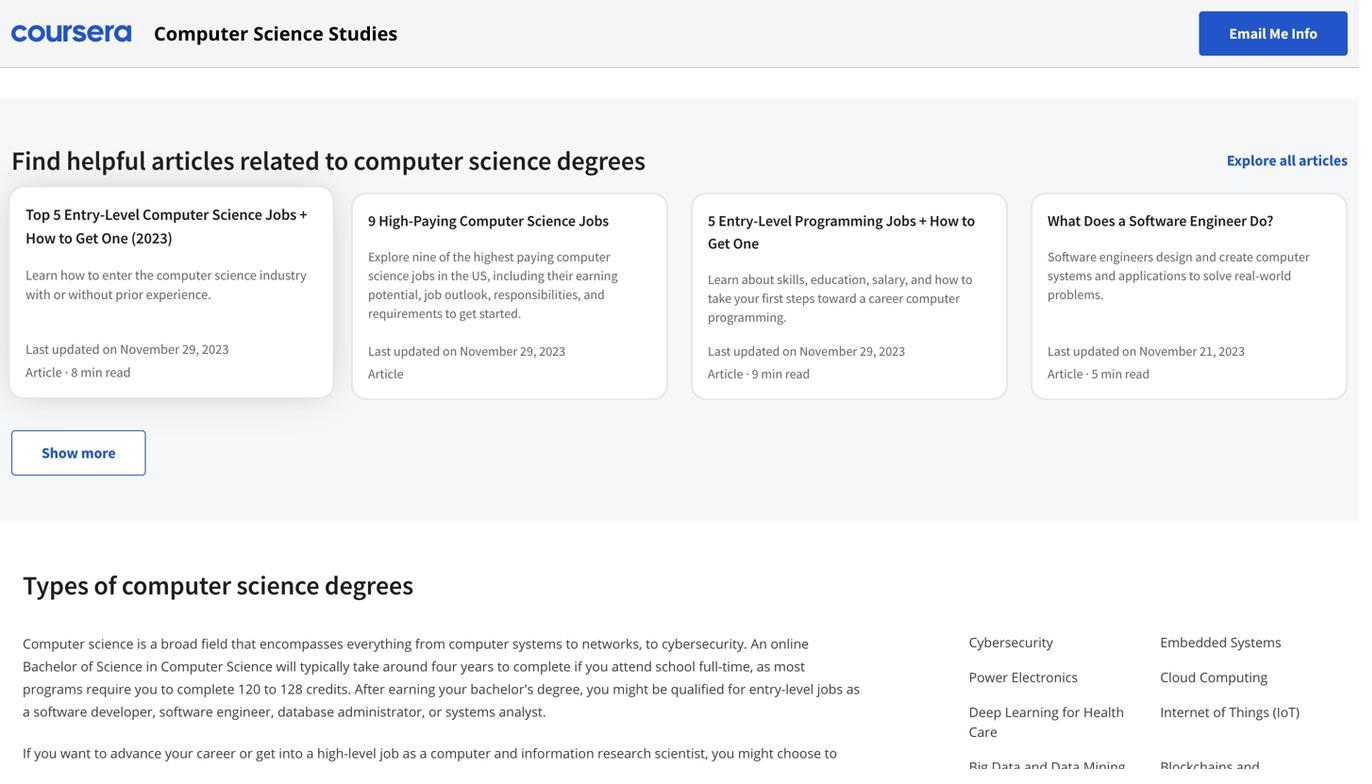 Task type: locate. For each thing, give the bounding box(es) containing it.
0 horizontal spatial degrees
[[325, 569, 414, 602]]

read inside last updated on november 29, 2023 article · 9 min read
[[785, 365, 810, 382]]

0 vertical spatial level
[[786, 680, 814, 698]]

1 horizontal spatial 29,
[[520, 343, 537, 360]]

last for what does a software engineer do?
[[1048, 343, 1071, 360]]

1 horizontal spatial level
[[758, 211, 792, 230]]

power electronics
[[969, 668, 1078, 686]]

0 vertical spatial get
[[459, 305, 477, 322]]

applications
[[1119, 267, 1187, 284]]

software up design
[[1129, 211, 1187, 230]]

2 horizontal spatial jobs
[[886, 211, 916, 230]]

min down programming.
[[761, 365, 783, 382]]

0 horizontal spatial software
[[1048, 248, 1097, 265]]

software
[[1129, 211, 1187, 230], [1048, 248, 1097, 265]]

read
[[105, 364, 131, 381], [785, 365, 810, 382], [1125, 365, 1150, 382]]

scientist,
[[655, 744, 709, 762]]

computer up high-
[[354, 144, 463, 177]]

min inside last updated on november 21, 2023 article · 5 min read
[[1101, 365, 1123, 382]]

article for 9 high-paying computer science jobs
[[368, 365, 404, 382]]

2 horizontal spatial systems
[[1048, 267, 1092, 284]]

on for what does a software engineer do?
[[1123, 343, 1137, 360]]

min for to
[[80, 364, 103, 381]]

29, down experience.
[[182, 340, 199, 358]]

jobs inside explore nine of the highest paying computer science jobs in the us, including their earning potential, job outlook, responsibilities, and requirements to get started.
[[412, 267, 435, 284]]

1 horizontal spatial learn
[[708, 271, 739, 288]]

1 horizontal spatial job
[[424, 286, 442, 303]]

1 horizontal spatial as
[[757, 658, 771, 676]]

29, down "started."
[[520, 343, 537, 360]]

on for 5 entry-level programming jobs + how to get one
[[783, 343, 797, 360]]

1 horizontal spatial might
[[738, 744, 774, 762]]

1 horizontal spatial how
[[935, 271, 959, 288]]

2 horizontal spatial or
[[429, 703, 442, 721]]

you right if
[[586, 658, 608, 676]]

entry-
[[64, 205, 105, 224], [719, 211, 758, 230]]

entry- inside 5 entry-level programming jobs + how to get one
[[719, 211, 758, 230]]

career inside if you want to advance your career or get into a high-level job as a computer and information research scientist, you might choose to pursue a master's degree. earning a master of computer science usually requires you to complete 30 to 45 credits, which some full-tim
[[197, 744, 236, 762]]

article inside last updated on november 21, 2023 article · 5 min read
[[1048, 365, 1083, 382]]

last for 5 entry-level programming jobs + how to get one
[[708, 343, 731, 360]]

you down 'information'
[[527, 767, 549, 769]]

min inside last updated on november 29, 2023 article · 9 min read
[[761, 365, 783, 382]]

and
[[1196, 248, 1217, 265], [1095, 267, 1116, 284], [911, 271, 932, 288], [584, 286, 605, 303], [494, 744, 518, 762]]

level up about in the right of the page
[[758, 211, 792, 230]]

complete down research
[[569, 767, 627, 769]]

november inside the last updated on november 29, 2023 article
[[460, 343, 518, 360]]

degrees
[[557, 144, 646, 177], [325, 569, 414, 602]]

0 horizontal spatial take
[[353, 658, 380, 676]]

how inside "learn how to enter the computer science industry with or without prior experience."
[[60, 266, 85, 284]]

of right nine
[[439, 248, 450, 265]]

in inside computer science is a broad field that encompasses everything from computer systems to networks, to cybersecurity. an online bachelor of science in computer science will typically take around four years to complete if you attend school full-time, as most programs require you to complete 120 to 128 credits. after earning your bachelor's degree, you might be qualified for entry-level jobs as a software developer, software engineer, database administrator, or systems analyst.
[[146, 658, 157, 676]]

what does a software engineer do? link
[[1048, 210, 1331, 232]]

1 horizontal spatial in
[[438, 267, 448, 284]]

the inside "learn how to enter the computer science industry with or without prior experience."
[[135, 266, 154, 284]]

as
[[757, 658, 771, 676], [847, 680, 860, 698], [403, 744, 416, 762]]

explore inside explore nine of the highest paying computer science jobs in the us, including their earning potential, job outlook, responsibilities, and requirements to get started.
[[368, 248, 410, 265]]

9 inside last updated on november 29, 2023 article · 9 min read
[[752, 365, 759, 382]]

to
[[325, 144, 349, 177], [962, 211, 975, 230], [59, 228, 72, 248], [88, 266, 99, 284], [1189, 267, 1201, 284], [961, 271, 973, 288], [445, 305, 457, 322], [566, 635, 579, 653], [646, 635, 658, 653], [497, 658, 510, 676], [161, 680, 174, 698], [264, 680, 277, 698], [94, 744, 107, 762], [825, 744, 837, 762], [553, 767, 566, 769], [648, 767, 661, 769]]

in inside explore nine of the highest paying computer science jobs in the us, including their earning potential, job outlook, responsibilities, and requirements to get started.
[[438, 267, 448, 284]]

article down requirements
[[368, 365, 404, 382]]

1 horizontal spatial explore
[[1227, 151, 1277, 170]]

november inside last updated on november 21, 2023 article · 5 min read
[[1140, 343, 1197, 360]]

in
[[438, 267, 448, 284], [146, 658, 157, 676]]

1 horizontal spatial software
[[159, 703, 213, 721]]

last inside the last updated on november 29, 2023 article
[[368, 343, 391, 360]]

earning
[[186, 767, 233, 769]]

2023 inside the last updated on november 29, 2023 article
[[539, 343, 566, 360]]

more
[[81, 444, 116, 463]]

a down the want on the left bottom
[[70, 767, 77, 769]]

0 horizontal spatial job
[[380, 744, 399, 762]]

2023 right 21, on the right of the page
[[1219, 343, 1245, 360]]

requires
[[472, 767, 523, 769]]

science left is
[[88, 635, 134, 653]]

full- inside if you want to advance your career or get into a high-level job as a computer and information research scientist, you might choose to pursue a master's degree. earning a master of computer science usually requires you to complete 30 to 45 credits, which some full-tim
[[808, 767, 832, 769]]

if
[[574, 658, 582, 676]]

last updated on november 29, 2023 article
[[368, 343, 566, 382]]

0 vertical spatial your
[[734, 290, 759, 307]]

1 horizontal spatial earning
[[576, 267, 618, 284]]

last down problems.
[[1048, 343, 1071, 360]]

1 vertical spatial explore
[[368, 248, 410, 265]]

1 horizontal spatial one
[[733, 234, 759, 253]]

deep learning for health care
[[969, 703, 1124, 741]]

the
[[453, 248, 471, 265], [135, 266, 154, 284], [451, 267, 469, 284]]

job down administrator,
[[380, 744, 399, 762]]

be
[[652, 680, 668, 698]]

1 vertical spatial software
[[1048, 248, 1097, 265]]

what does a software engineer do?
[[1048, 211, 1274, 230]]

find
[[11, 144, 61, 177]]

2 vertical spatial systems
[[446, 703, 495, 721]]

0 horizontal spatial get
[[256, 744, 275, 762]]

29, for how
[[182, 340, 199, 358]]

2 horizontal spatial ·
[[1086, 365, 1089, 382]]

1 horizontal spatial software
[[1129, 211, 1187, 230]]

science down related
[[212, 205, 262, 224]]

potential,
[[368, 286, 422, 303]]

updated for what does a software engineer do?
[[1073, 343, 1120, 360]]

articles right all
[[1299, 151, 1348, 170]]

require
[[86, 680, 131, 698]]

how
[[930, 211, 959, 230], [26, 228, 56, 248]]

0 vertical spatial degrees
[[557, 144, 646, 177]]

on inside the last updated on november 29, 2023 article · 8 min read
[[102, 340, 117, 358]]

degree,
[[537, 680, 583, 698]]

+ down related
[[300, 205, 307, 224]]

get up 'without'
[[75, 228, 98, 248]]

or up master
[[239, 744, 253, 762]]

1 vertical spatial full-
[[808, 767, 832, 769]]

computer
[[154, 20, 248, 46], [143, 205, 209, 224], [460, 211, 524, 230], [23, 635, 85, 653], [161, 658, 223, 676], [310, 767, 372, 769]]

0 vertical spatial take
[[708, 290, 732, 307]]

0 horizontal spatial get
[[75, 228, 98, 248]]

systems down bachelor's
[[446, 703, 495, 721]]

2023 inside last updated on november 21, 2023 article · 5 min read
[[1219, 343, 1245, 360]]

an
[[751, 635, 767, 653]]

on for 9 high-paying computer science jobs
[[443, 343, 457, 360]]

november inside last updated on november 29, 2023 article · 9 min read
[[800, 343, 857, 360]]

0 horizontal spatial read
[[105, 364, 131, 381]]

career up earning
[[197, 744, 236, 762]]

0 vertical spatial or
[[53, 286, 66, 303]]

explore for explore nine of the highest paying computer science jobs in the us, including their earning potential, job outlook, responsibilities, and requirements to get started.
[[368, 248, 410, 265]]

science inside if you want to advance your career or get into a high-level job as a computer and information research scientist, you might choose to pursue a master's degree. earning a master of computer science usually requires you to complete 30 to 45 credits, which some full-tim
[[376, 767, 422, 769]]

master's
[[80, 767, 133, 769]]

or
[[53, 286, 66, 303], [429, 703, 442, 721], [239, 744, 253, 762]]

1 software from the left
[[33, 703, 87, 721]]

computer inside top 5 entry-level computer science jobs + how to get one (2023)
[[143, 205, 209, 224]]

1 horizontal spatial get
[[459, 305, 477, 322]]

as down administrator,
[[403, 744, 416, 762]]

min inside the last updated on november 29, 2023 article · 8 min read
[[80, 364, 103, 381]]

on inside the last updated on november 29, 2023 article
[[443, 343, 457, 360]]

you right degree,
[[587, 680, 610, 698]]

1 vertical spatial or
[[429, 703, 442, 721]]

on inside last updated on november 29, 2023 article · 9 min read
[[783, 343, 797, 360]]

9
[[368, 211, 376, 230], [752, 365, 759, 382]]

1 horizontal spatial jobs
[[817, 680, 843, 698]]

science
[[253, 20, 324, 46], [212, 205, 262, 224], [527, 211, 576, 230], [96, 658, 143, 676], [227, 658, 273, 676], [376, 767, 422, 769]]

level inside 5 entry-level programming jobs + how to get one
[[758, 211, 792, 230]]

29, inside last updated on november 29, 2023 article · 9 min read
[[860, 343, 877, 360]]

on
[[102, 340, 117, 358], [443, 343, 457, 360], [783, 343, 797, 360], [1123, 343, 1137, 360]]

read inside the last updated on november 29, 2023 article · 8 min read
[[105, 364, 131, 381]]

updated for 9 high-paying computer science jobs
[[394, 343, 440, 360]]

9 down programming.
[[752, 365, 759, 382]]

1 vertical spatial level
[[348, 744, 376, 762]]

november for 5 entry-level programming jobs + how to get one
[[800, 343, 857, 360]]

0 vertical spatial might
[[613, 680, 649, 698]]

1 vertical spatial systems
[[513, 635, 563, 653]]

engineer
[[1190, 211, 1247, 230]]

show more button
[[11, 431, 146, 476]]

0 horizontal spatial explore
[[368, 248, 410, 265]]

get inside top 5 entry-level computer science jobs + how to get one (2023)
[[75, 228, 98, 248]]

your down four
[[439, 680, 467, 698]]

earning right their
[[576, 267, 618, 284]]

1 horizontal spatial how
[[930, 211, 959, 230]]

0 horizontal spatial your
[[165, 744, 193, 762]]

learn for get
[[708, 271, 739, 288]]

0 vertical spatial explore
[[1227, 151, 1277, 170]]

science left industry
[[215, 266, 257, 284]]

on down outlook,
[[443, 343, 457, 360]]

science left usually
[[376, 767, 422, 769]]

your up degree.
[[165, 744, 193, 762]]

toward
[[818, 290, 857, 307]]

november for 9 high-paying computer science jobs
[[460, 343, 518, 360]]

level inside if you want to advance your career or get into a high-level job as a computer and information research scientist, you might choose to pursue a master's degree. earning a master of computer science usually requires you to complete 30 to 45 credits, which some full-tim
[[348, 744, 376, 762]]

last down with
[[26, 340, 49, 358]]

0 vertical spatial full-
[[699, 658, 723, 676]]

qualified
[[671, 680, 725, 698]]

0 vertical spatial 9
[[368, 211, 376, 230]]

get up master
[[256, 744, 275, 762]]

science up potential,
[[368, 267, 409, 284]]

2023 down responsibilities,
[[539, 343, 566, 360]]

computer inside if you want to advance your career or get into a high-level job as a computer and information research scientist, you might choose to pursue a master's degree. earning a master of computer science usually requires you to complete 30 to 45 credits, which some full-tim
[[431, 744, 491, 762]]

29, inside the last updated on november 29, 2023 article · 8 min read
[[182, 340, 199, 358]]

complete left '120'
[[177, 680, 235, 698]]

1 horizontal spatial for
[[1063, 703, 1080, 721]]

career down the salary,
[[869, 290, 904, 307]]

your up programming.
[[734, 290, 759, 307]]

or up if you want to advance your career or get into a high-level job as a computer and information research scientist, you might choose to pursue a master's degree. earning a master of computer science usually requires you to complete 30 to 45 credits, which some full-tim
[[429, 703, 442, 721]]

skills,
[[777, 271, 808, 288]]

computer up world
[[1256, 248, 1310, 265]]

1 horizontal spatial career
[[869, 290, 904, 307]]

2023
[[202, 340, 229, 358], [539, 343, 566, 360], [879, 343, 905, 360], [1219, 343, 1245, 360]]

and right responsibilities,
[[584, 286, 605, 303]]

2023 for 9 high-paying computer science jobs
[[539, 343, 566, 360]]

· inside the last updated on november 29, 2023 article · 8 min read
[[65, 364, 68, 381]]

updated inside the last updated on november 29, 2023 article
[[394, 343, 440, 360]]

computer up their
[[557, 248, 610, 265]]

1 vertical spatial get
[[256, 744, 275, 762]]

1 vertical spatial earning
[[388, 680, 435, 698]]

1 horizontal spatial +
[[919, 211, 927, 230]]

as up the entry-
[[757, 658, 771, 676]]

0 vertical spatial for
[[728, 680, 746, 698]]

min for one
[[761, 365, 783, 382]]

which
[[731, 767, 767, 769]]

me
[[1270, 24, 1289, 43]]

computer inside "learn how to enter the computer science industry with or without prior experience."
[[156, 266, 212, 284]]

your inside learn about skills, education, salary, and how to take your first steps toward a career computer programming.
[[734, 290, 759, 307]]

explore for explore all articles
[[1227, 151, 1277, 170]]

1 vertical spatial your
[[439, 680, 467, 698]]

if you want to advance your career or get into a high-level job as a computer and information research scientist, you might choose to pursue a master's degree. earning a master of computer science usually requires you to complete 30 to 45 credits, which some full-tim
[[23, 744, 860, 769]]

on inside last updated on november 21, 2023 article · 5 min read
[[1123, 343, 1137, 360]]

full-
[[699, 658, 723, 676], [808, 767, 832, 769]]

last updated on november 29, 2023 article · 8 min read
[[26, 340, 229, 381]]

november down prior
[[120, 340, 180, 358]]

1 horizontal spatial 5
[[708, 211, 716, 230]]

1 vertical spatial job
[[380, 744, 399, 762]]

credits,
[[683, 767, 728, 769]]

0 horizontal spatial level
[[348, 744, 376, 762]]

updated for top 5 entry-level computer science jobs + how to get one (2023)
[[52, 340, 100, 358]]

1 horizontal spatial full-
[[808, 767, 832, 769]]

1 horizontal spatial level
[[786, 680, 814, 698]]

0 horizontal spatial in
[[146, 658, 157, 676]]

get down outlook,
[[459, 305, 477, 322]]

0 horizontal spatial entry-
[[64, 205, 105, 224]]

0 horizontal spatial level
[[105, 205, 140, 224]]

typically
[[300, 658, 350, 676]]

enter
[[102, 266, 132, 284]]

0 horizontal spatial as
[[403, 744, 416, 762]]

0 horizontal spatial career
[[197, 744, 236, 762]]

level
[[786, 680, 814, 698], [348, 744, 376, 762]]

how right the salary,
[[935, 271, 959, 288]]

2023 down experience.
[[202, 340, 229, 358]]

explore nine of the highest paying computer science jobs in the us, including their earning potential, job outlook, responsibilities, and requirements to get started.
[[368, 248, 618, 322]]

what
[[1048, 211, 1081, 230]]

for left health
[[1063, 703, 1080, 721]]

0 horizontal spatial or
[[53, 286, 66, 303]]

one inside top 5 entry-level computer science jobs + how to get one (2023)
[[101, 228, 128, 248]]

november down "started."
[[460, 343, 518, 360]]

entry- right the "top"
[[64, 205, 105, 224]]

november down toward
[[800, 343, 857, 360]]

0 horizontal spatial +
[[300, 205, 307, 224]]

might up which
[[738, 744, 774, 762]]

show
[[42, 444, 78, 463]]

and up requires
[[494, 744, 518, 762]]

· down problems.
[[1086, 365, 1089, 382]]

29,
[[182, 340, 199, 358], [520, 343, 537, 360], [860, 343, 877, 360]]

explore left all
[[1227, 151, 1277, 170]]

email
[[1230, 24, 1267, 43]]

started.
[[479, 305, 522, 322]]

to inside "learn how to enter the computer science industry with or without prior experience."
[[88, 266, 99, 284]]

2023 inside the last updated on november 29, 2023 article · 8 min read
[[202, 340, 229, 358]]

2023 for top 5 entry-level computer science jobs + how to get one (2023)
[[202, 340, 229, 358]]

articles for helpful
[[151, 144, 235, 177]]

1 horizontal spatial read
[[785, 365, 810, 382]]

article for what does a software engineer do?
[[1048, 365, 1083, 382]]

read for to
[[105, 364, 131, 381]]

0 horizontal spatial software
[[33, 703, 87, 721]]

level down administrator,
[[348, 744, 376, 762]]

9 left high-
[[368, 211, 376, 230]]

computer down the salary,
[[906, 290, 960, 307]]

full- down choose
[[808, 767, 832, 769]]

one up about in the right of the page
[[733, 234, 759, 253]]

last inside the last updated on november 29, 2023 article · 8 min read
[[26, 340, 49, 358]]

5 inside 5 entry-level programming jobs + how to get one
[[708, 211, 716, 230]]

article
[[26, 364, 62, 381], [368, 365, 404, 382], [708, 365, 744, 382], [1048, 365, 1083, 382]]

last for 9 high-paying computer science jobs
[[368, 343, 391, 360]]

0 horizontal spatial 29,
[[182, 340, 199, 358]]

for inside computer science is a broad field that encompasses everything from computer systems to networks, to cybersecurity. an online bachelor of science in computer science will typically take around four years to complete if you attend school full-time, as most programs require you to complete 120 to 128 credits. after earning your bachelor's degree, you might be qualified for entry-level jobs as a software developer, software engineer, database administrator, or systems analyst.
[[728, 680, 746, 698]]

1 horizontal spatial or
[[239, 744, 253, 762]]

1 vertical spatial for
[[1063, 703, 1080, 721]]

computer inside learn about skills, education, salary, and how to take your first steps toward a career computer programming.
[[906, 290, 960, 307]]

computer up experience.
[[156, 266, 212, 284]]

usually
[[425, 767, 468, 769]]

2 vertical spatial your
[[165, 744, 193, 762]]

0 vertical spatial in
[[438, 267, 448, 284]]

29, inside the last updated on november 29, 2023 article
[[520, 343, 537, 360]]

1 horizontal spatial articles
[[1299, 151, 1348, 170]]

email me info
[[1230, 24, 1318, 43]]

0 horizontal spatial how
[[26, 228, 56, 248]]

jobs up responsibilities,
[[579, 211, 609, 230]]

get up programming.
[[708, 234, 730, 253]]

software
[[33, 703, 87, 721], [159, 703, 213, 721]]

1 vertical spatial 9
[[752, 365, 759, 382]]

info
[[1292, 24, 1318, 43]]

types of computer science degrees
[[23, 569, 414, 602]]

systems up problems.
[[1048, 267, 1092, 284]]

software left 'engineer,'
[[159, 703, 213, 721]]

requirements
[[368, 305, 443, 322]]

level up (2023)
[[105, 205, 140, 224]]

2 horizontal spatial 29,
[[860, 343, 877, 360]]

for down time,
[[728, 680, 746, 698]]

2 horizontal spatial your
[[734, 290, 759, 307]]

1 horizontal spatial jobs
[[579, 211, 609, 230]]

software down 'what' at right
[[1048, 248, 1097, 265]]

from
[[415, 635, 445, 653]]

computer up years
[[449, 635, 509, 653]]

complete
[[513, 658, 571, 676], [177, 680, 235, 698], [569, 767, 627, 769]]

take inside computer science is a broad field that encompasses everything from computer systems to networks, to cybersecurity. an online bachelor of science in computer science will typically take around four years to complete if you attend school full-time, as most programs require you to complete 120 to 128 credits. after earning your bachelor's degree, you might be qualified for entry-level jobs as a software developer, software engineer, database administrator, or systems analyst.
[[353, 658, 380, 676]]

learn inside learn about skills, education, salary, and how to take your first steps toward a career computer programming.
[[708, 271, 739, 288]]

learn for how
[[26, 266, 58, 284]]

2 vertical spatial as
[[403, 744, 416, 762]]

2023 down the salary,
[[879, 343, 905, 360]]

you
[[586, 658, 608, 676], [135, 680, 158, 698], [587, 680, 610, 698], [34, 744, 57, 762], [712, 744, 735, 762], [527, 767, 549, 769]]

1 horizontal spatial degrees
[[557, 144, 646, 177]]

get inside if you want to advance your career or get into a high-level job as a computer and information research scientist, you might choose to pursue a master's degree. earning a master of computer science usually requires you to complete 30 to 45 credits, which some full-tim
[[256, 744, 275, 762]]

article inside last updated on november 29, 2023 article · 9 min read
[[708, 365, 744, 382]]

on down steps on the top right of the page
[[783, 343, 797, 360]]

jobs inside top 5 entry-level computer science jobs + how to get one (2023)
[[265, 205, 297, 224]]

november left 21, on the right of the page
[[1140, 343, 1197, 360]]

updated inside the last updated on november 29, 2023 article · 8 min read
[[52, 340, 100, 358]]

2023 inside last updated on november 29, 2023 article · 9 min read
[[879, 343, 905, 360]]

updated up 8
[[52, 340, 100, 358]]

level
[[105, 205, 140, 224], [758, 211, 792, 230]]

0 horizontal spatial jobs
[[412, 267, 435, 284]]

updated inside last updated on november 29, 2023 article · 9 min read
[[734, 343, 780, 360]]

1 vertical spatial take
[[353, 658, 380, 676]]

1 horizontal spatial take
[[708, 290, 732, 307]]

article for top 5 entry-level computer science jobs + how to get one (2023)
[[26, 364, 62, 381]]

engineer,
[[217, 703, 274, 721]]

2 vertical spatial complete
[[569, 767, 627, 769]]

0 horizontal spatial earning
[[388, 680, 435, 698]]

29, down learn about skills, education, salary, and how to take your first steps toward a career computer programming.
[[860, 343, 877, 360]]

level inside top 5 entry-level computer science jobs + how to get one (2023)
[[105, 205, 140, 224]]

0 horizontal spatial one
[[101, 228, 128, 248]]

one inside 5 entry-level programming jobs + how to get one
[[733, 234, 759, 253]]

2023 for 5 entry-level programming jobs + how to get one
[[879, 343, 905, 360]]

1 vertical spatial jobs
[[817, 680, 843, 698]]

2 horizontal spatial read
[[1125, 365, 1150, 382]]

might down attend
[[613, 680, 649, 698]]

a down programs
[[23, 703, 30, 721]]

0 horizontal spatial might
[[613, 680, 649, 698]]

november
[[120, 340, 180, 358], [460, 343, 518, 360], [800, 343, 857, 360], [1140, 343, 1197, 360]]

or inside computer science is a broad field that encompasses everything from computer systems to networks, to cybersecurity. an online bachelor of science in computer science will typically take around four years to complete if you attend school full-time, as most programs require you to complete 120 to 128 credits. after earning your bachelor's degree, you might be qualified for entry-level jobs as a software developer, software engineer, database administrator, or systems analyst.
[[429, 703, 442, 721]]

last for top 5 entry-level computer science jobs + how to get one (2023)
[[26, 340, 49, 358]]

last inside last updated on november 29, 2023 article · 9 min read
[[708, 343, 731, 360]]

job up requirements
[[424, 286, 442, 303]]

0 horizontal spatial systems
[[446, 703, 495, 721]]

jobs
[[265, 205, 297, 224], [579, 211, 609, 230], [886, 211, 916, 230]]

0 vertical spatial job
[[424, 286, 442, 303]]

articles up top 5 entry-level computer science jobs + how to get one (2023) link
[[151, 144, 235, 177]]

· for one
[[746, 365, 749, 382]]

analyst.
[[499, 703, 546, 721]]

article down programming.
[[708, 365, 744, 382]]

into
[[279, 744, 303, 762]]

1 vertical spatial might
[[738, 744, 774, 762]]

· down programming.
[[746, 365, 749, 382]]

high-
[[379, 211, 413, 230]]

0 horizontal spatial how
[[60, 266, 85, 284]]

1 horizontal spatial get
[[708, 234, 730, 253]]

article down problems.
[[1048, 365, 1083, 382]]

the left highest
[[453, 248, 471, 265]]

design
[[1156, 248, 1193, 265]]

2 horizontal spatial as
[[847, 680, 860, 698]]

of down 'into'
[[294, 767, 306, 769]]

min right 8
[[80, 364, 103, 381]]

· left 8
[[65, 364, 68, 381]]

science up encompasses
[[236, 569, 320, 602]]

last down requirements
[[368, 343, 391, 360]]

or right with
[[53, 286, 66, 303]]

article inside the last updated on november 29, 2023 article · 8 min read
[[26, 364, 62, 381]]

1 vertical spatial career
[[197, 744, 236, 762]]

the up prior
[[135, 266, 154, 284]]

cybersecurity
[[969, 633, 1053, 651]]

1 horizontal spatial entry-
[[719, 211, 758, 230]]



Task type: describe. For each thing, give the bounding box(es) containing it.
around
[[383, 658, 428, 676]]

choose
[[777, 744, 821, 762]]

get inside 5 entry-level programming jobs + how to get one
[[708, 234, 730, 253]]

information
[[521, 744, 594, 762]]

0 horizontal spatial 9
[[368, 211, 376, 230]]

a up usually
[[420, 744, 427, 762]]

updated for 5 entry-level programming jobs + how to get one
[[734, 343, 780, 360]]

real-
[[1235, 267, 1260, 284]]

might inside if you want to advance your career or get into a high-level job as a computer and information research scientist, you might choose to pursue a master's degree. earning a master of computer science usually requires you to complete 30 to 45 credits, which some full-tim
[[738, 744, 774, 762]]

bachelor
[[23, 658, 77, 676]]

2023 for what does a software engineer do?
[[1219, 343, 1245, 360]]

full- inside computer science is a broad field that encompasses everything from computer systems to networks, to cybersecurity. an online bachelor of science in computer science will typically take around four years to complete if you attend school full-time, as most programs require you to complete 120 to 128 credits. after earning your bachelor's degree, you might be qualified for entry-level jobs as a software developer, software engineer, database administrator, or systems analyst.
[[699, 658, 723, 676]]

research
[[598, 744, 651, 762]]

related
[[240, 144, 320, 177]]

science inside computer science is a broad field that encompasses everything from computer systems to networks, to cybersecurity. an online bachelor of science in computer science will typically take around four years to complete if you attend school full-time, as most programs require you to complete 120 to 128 credits. after earning your bachelor's degree, you might be qualified for entry-level jobs as a software developer, software engineer, database administrator, or systems analyst.
[[88, 635, 134, 653]]

systems inside software engineers design and create computer systems and applications to solve real-world problems.
[[1048, 267, 1092, 284]]

or inside if you want to advance your career or get into a high-level job as a computer and information research scientist, you might choose to pursue a master's degree. earning a master of computer science usually requires you to complete 30 to 45 credits, which some full-tim
[[239, 744, 253, 762]]

email me info button
[[1199, 11, 1348, 56]]

and down engineers
[[1095, 267, 1116, 284]]

internet
[[1161, 703, 1210, 721]]

on for top 5 entry-level computer science jobs + how to get one (2023)
[[102, 340, 117, 358]]

last updated on november 29, 2023 article · 9 min read
[[708, 343, 905, 382]]

of inside computer science is a broad field that encompasses everything from computer systems to networks, to cybersecurity. an online bachelor of science in computer science will typically take around four years to complete if you attend school full-time, as most programs require you to complete 120 to 128 credits. after earning your bachelor's degree, you might be qualified for entry-level jobs as a software developer, software engineer, database administrator, or systems analyst.
[[81, 658, 93, 676]]

broad
[[161, 635, 198, 653]]

a inside what does a software engineer do? link
[[1118, 211, 1126, 230]]

administrator,
[[338, 703, 425, 721]]

is
[[137, 635, 147, 653]]

electronics
[[1012, 668, 1078, 686]]

to inside 5 entry-level programming jobs + how to get one
[[962, 211, 975, 230]]

and inside if you want to advance your career or get into a high-level job as a computer and information research scientist, you might choose to pursue a master's degree. earning a master of computer science usually requires you to complete 30 to 45 credits, which some full-tim
[[494, 744, 518, 762]]

for inside deep learning for health care
[[1063, 703, 1080, 721]]

computer inside if you want to advance your career or get into a high-level job as a computer and information research scientist, you might choose to pursue a master's degree. earning a master of computer science usually requires you to complete 30 to 45 credits, which some full-tim
[[310, 767, 372, 769]]

45
[[665, 767, 680, 769]]

industry
[[259, 266, 307, 284]]

programs
[[23, 680, 83, 698]]

explore all articles link
[[1227, 151, 1348, 170]]

encompasses
[[260, 635, 343, 653]]

that
[[231, 635, 256, 653]]

computer inside computer science is a broad field that encompasses everything from computer systems to networks, to cybersecurity. an online bachelor of science in computer science will typically take around four years to complete if you attend school full-time, as most programs require you to complete 120 to 128 credits. after earning your bachelor's degree, you might be qualified for entry-level jobs as a software developer, software engineer, database administrator, or systems analyst.
[[449, 635, 509, 653]]

· for to
[[65, 364, 68, 381]]

how inside learn about skills, education, salary, and how to take your first steps toward a career computer programming.
[[935, 271, 959, 288]]

article for 5 entry-level programming jobs + how to get one
[[708, 365, 744, 382]]

experience.
[[146, 286, 211, 303]]

how inside top 5 entry-level computer science jobs + how to get one (2023)
[[26, 228, 56, 248]]

paying
[[517, 248, 554, 265]]

credits.
[[306, 680, 351, 698]]

care
[[969, 723, 998, 741]]

engineers
[[1100, 248, 1154, 265]]

your inside computer science is a broad field that encompasses everything from computer systems to networks, to cybersecurity. an online bachelor of science in computer science will typically take around four years to complete if you attend school full-time, as most programs require you to complete 120 to 128 credits. after earning your bachelor's degree, you might be qualified for entry-level jobs as a software developer, software engineer, database administrator, or systems analyst.
[[439, 680, 467, 698]]

level inside computer science is a broad field that encompasses everything from computer systems to networks, to cybersecurity. an online bachelor of science in computer science will typically take around four years to complete if you attend school full-time, as most programs require you to complete 120 to 128 credits. after earning your bachelor's degree, you might be qualified for entry-level jobs as a software developer, software engineer, database administrator, or systems analyst.
[[786, 680, 814, 698]]

computer inside 9 high-paying computer science jobs link
[[460, 211, 524, 230]]

of left things
[[1214, 703, 1226, 721]]

earning inside explore nine of the highest paying computer science jobs in the us, including their earning potential, job outlook, responsibilities, and requirements to get started.
[[576, 267, 618, 284]]

jobs inside 5 entry-level programming jobs + how to get one
[[886, 211, 916, 230]]

show more
[[42, 444, 116, 463]]

high-
[[317, 744, 348, 762]]

to inside top 5 entry-level computer science jobs + how to get one (2023)
[[59, 228, 72, 248]]

last updated on november 21, 2023 article · 5 min read
[[1048, 343, 1245, 382]]

as inside if you want to advance your career or get into a high-level job as a computer and information research scientist, you might choose to pursue a master's degree. earning a master of computer science usually requires you to complete 30 to 45 credits, which some full-tim
[[403, 744, 416, 762]]

5 inside last updated on november 21, 2023 article · 5 min read
[[1092, 365, 1099, 382]]

steps
[[786, 290, 815, 307]]

november for top 5 entry-level computer science jobs + how to get one (2023)
[[120, 340, 180, 358]]

the up outlook,
[[451, 267, 469, 284]]

and inside learn about skills, education, salary, and how to take your first steps toward a career computer programming.
[[911, 271, 932, 288]]

career inside learn about skills, education, salary, and how to take your first steps toward a career computer programming.
[[869, 290, 904, 307]]

after
[[355, 680, 385, 698]]

learning
[[1005, 703, 1059, 721]]

studies
[[329, 20, 398, 46]]

job inside explore nine of the highest paying computer science jobs in the us, including their earning potential, job outlook, responsibilities, and requirements to get started.
[[424, 286, 442, 303]]

1 vertical spatial as
[[847, 680, 860, 698]]

cybersecurity.
[[662, 635, 747, 653]]

how inside 5 entry-level programming jobs + how to get one
[[930, 211, 959, 230]]

computer science is a broad field that encompasses everything from computer systems to networks, to cybersecurity. an online bachelor of science in computer science will typically take around four years to complete if you attend school full-time, as most programs require you to complete 120 to 128 credits. after earning your bachelor's degree, you might be qualified for entry-level jobs as a software developer, software engineer, database administrator, or systems analyst.
[[23, 635, 860, 721]]

2 software from the left
[[159, 703, 213, 721]]

read for one
[[785, 365, 810, 382]]

and inside explore nine of the highest paying computer science jobs in the us, including their earning potential, job outlook, responsibilities, and requirements to get started.
[[584, 286, 605, 303]]

about
[[742, 271, 775, 288]]

science inside top 5 entry-level computer science jobs + how to get one (2023)
[[212, 205, 262, 224]]

create
[[1220, 248, 1254, 265]]

to inside explore nine of the highest paying computer science jobs in the us, including their earning potential, job outlook, responsibilities, and requirements to get started.
[[445, 305, 457, 322]]

a right 'into'
[[306, 744, 314, 762]]

embedded systems
[[1161, 633, 1282, 651]]

prior
[[116, 286, 143, 303]]

want
[[60, 744, 91, 762]]

0 vertical spatial as
[[757, 658, 771, 676]]

some
[[771, 767, 805, 769]]

top 5 entry-level computer science jobs + how to get one (2023) link
[[26, 203, 317, 250]]

learn how to enter the computer science industry with or without prior experience.
[[26, 266, 307, 303]]

online
[[771, 635, 809, 653]]

health
[[1084, 703, 1124, 721]]

to inside software engineers design and create computer systems and applications to solve real-world problems.
[[1189, 267, 1201, 284]]

four
[[431, 658, 457, 676]]

bachelor's
[[470, 680, 534, 698]]

science left 'studies'
[[253, 20, 324, 46]]

get inside explore nine of the highest paying computer science jobs in the us, including their earning potential, job outlook, responsibilities, and requirements to get started.
[[459, 305, 477, 322]]

without
[[68, 286, 113, 303]]

do?
[[1250, 211, 1274, 230]]

jobs inside 9 high-paying computer science jobs link
[[579, 211, 609, 230]]

types
[[23, 569, 89, 602]]

take inside learn about skills, education, salary, and how to take your first steps toward a career computer programming.
[[708, 290, 732, 307]]

29, for get
[[860, 343, 877, 360]]

jobs inside computer science is a broad field that encompasses everything from computer systems to networks, to cybersecurity. an online bachelor of science in computer science will typically take around four years to complete if you attend school full-time, as most programs require you to complete 120 to 128 credits. after earning your bachelor's degree, you might be qualified for entry-level jobs as a software developer, software engineer, database administrator, or systems analyst.
[[817, 680, 843, 698]]

does
[[1084, 211, 1116, 230]]

us,
[[472, 267, 490, 284]]

science up the require
[[96, 658, 143, 676]]

computer up broad at the left
[[122, 569, 231, 602]]

of inside if you want to advance your career or get into a high-level job as a computer and information research scientist, you might choose to pursue a master's degree. earning a master of computer science usually requires you to complete 30 to 45 credits, which some full-tim
[[294, 767, 306, 769]]

complete inside if you want to advance your career or get into a high-level job as a computer and information research scientist, you might choose to pursue a master's degree. earning a master of computer science usually requires you to complete 30 to 45 credits, which some full-tim
[[569, 767, 627, 769]]

top 5 entry-level computer science jobs + how to get one (2023)
[[26, 205, 307, 248]]

salary,
[[872, 271, 908, 288]]

+ inside top 5 entry-level computer science jobs + how to get one (2023)
[[300, 205, 307, 224]]

education,
[[811, 271, 870, 288]]

learn about skills, education, salary, and how to take your first steps toward a career computer programming.
[[708, 271, 973, 326]]

deep
[[969, 703, 1002, 721]]

computer inside software engineers design and create computer systems and applications to solve real-world problems.
[[1256, 248, 1310, 265]]

or inside "learn how to enter the computer science industry with or without prior experience."
[[53, 286, 66, 303]]

to inside learn about skills, education, salary, and how to take your first steps toward a career computer programming.
[[961, 271, 973, 288]]

you up developer, on the left
[[135, 680, 158, 698]]

1 vertical spatial degrees
[[325, 569, 414, 602]]

earning inside computer science is a broad field that encompasses everything from computer systems to networks, to cybersecurity. an online bachelor of science in computer science will typically take around four years to complete if you attend school full-time, as most programs require you to complete 120 to 128 credits. after earning your bachelor's degree, you might be qualified for entry-level jobs as a software developer, software engineer, database administrator, or systems analyst.
[[388, 680, 435, 698]]

of inside explore nine of the highest paying computer science jobs in the us, including their earning potential, job outlook, responsibilities, and requirements to get started.
[[439, 248, 450, 265]]

their
[[547, 267, 573, 284]]

entry-
[[749, 680, 786, 698]]

responsibilities,
[[494, 286, 581, 303]]

a right is
[[150, 635, 157, 653]]

science up '120'
[[227, 658, 273, 676]]

everything
[[347, 635, 412, 653]]

most
[[774, 658, 805, 676]]

science inside explore nine of the highest paying computer science jobs in the us, including their earning potential, job outlook, responsibilities, and requirements to get started.
[[368, 267, 409, 284]]

years
[[461, 658, 494, 676]]

job inside if you want to advance your career or get into a high-level job as a computer and information research scientist, you might choose to pursue a master's degree. earning a master of computer science usually requires you to complete 30 to 45 credits, which some full-tim
[[380, 744, 399, 762]]

cloud computing
[[1161, 668, 1268, 686]]

top
[[26, 205, 50, 224]]

of right types
[[94, 569, 116, 602]]

cloud
[[1161, 668, 1197, 686]]

0 vertical spatial software
[[1129, 211, 1187, 230]]

5 inside top 5 entry-level computer science jobs + how to get one (2023)
[[53, 205, 61, 224]]

programming.
[[708, 309, 787, 326]]

field
[[201, 635, 228, 653]]

1 vertical spatial complete
[[177, 680, 235, 698]]

including
[[493, 267, 545, 284]]

articles for all
[[1299, 151, 1348, 170]]

science up 9 high-paying computer science jobs link
[[469, 144, 552, 177]]

a left master
[[237, 767, 244, 769]]

entry- inside top 5 entry-level computer science jobs + how to get one (2023)
[[64, 205, 105, 224]]

nine
[[412, 248, 436, 265]]

+ inside 5 entry-level programming jobs + how to get one
[[919, 211, 927, 230]]

science up paying
[[527, 211, 576, 230]]

database
[[278, 703, 334, 721]]

software inside software engineers design and create computer systems and applications to solve real-world problems.
[[1048, 248, 1097, 265]]

· inside last updated on november 21, 2023 article · 5 min read
[[1086, 365, 1089, 382]]

computer inside explore nine of the highest paying computer science jobs in the us, including their earning potential, job outlook, responsibilities, and requirements to get started.
[[557, 248, 610, 265]]

november for what does a software engineer do?
[[1140, 343, 1197, 360]]

your inside if you want to advance your career or get into a high-level job as a computer and information research scientist, you might choose to pursue a master's degree. earning a master of computer science usually requires you to complete 30 to 45 credits, which some full-tim
[[165, 744, 193, 762]]

9 high-paying computer science jobs
[[368, 211, 609, 230]]

9 high-paying computer science jobs link
[[368, 210, 651, 232]]

will
[[276, 658, 297, 676]]

find helpful articles related to computer science degrees
[[11, 144, 646, 177]]

first
[[762, 290, 784, 307]]

science inside "learn how to enter the computer science industry with or without prior experience."
[[215, 266, 257, 284]]

networks,
[[582, 635, 642, 653]]

5 entry-level programming jobs + how to get one
[[708, 211, 975, 253]]

0 vertical spatial complete
[[513, 658, 571, 676]]

a inside learn about skills, education, salary, and how to take your first steps toward a career computer programming.
[[860, 290, 866, 307]]

coursera image
[[11, 18, 131, 49]]

highest
[[474, 248, 514, 265]]

master
[[247, 767, 291, 769]]

you up pursue
[[34, 744, 57, 762]]

and up solve at right
[[1196, 248, 1217, 265]]

power
[[969, 668, 1008, 686]]

things
[[1229, 703, 1270, 721]]

all
[[1280, 151, 1296, 170]]

read inside last updated on november 21, 2023 article · 5 min read
[[1125, 365, 1150, 382]]

might inside computer science is a broad field that encompasses everything from computer systems to networks, to cybersecurity. an online bachelor of science in computer science will typically take around four years to complete if you attend school full-time, as most programs require you to complete 120 to 128 credits. after earning your bachelor's degree, you might be qualified for entry-level jobs as a software developer, software engineer, database administrator, or systems analyst.
[[613, 680, 649, 698]]

you up credits,
[[712, 744, 735, 762]]

1 horizontal spatial systems
[[513, 635, 563, 653]]

software engineers design and create computer systems and applications to solve real-world problems.
[[1048, 248, 1310, 303]]



Task type: vqa. For each thing, say whether or not it's contained in the screenshot.
job within the explore nine of the highest paying computer science jobs in the us, including their earning potential, job outlook, responsibilities, and requirements to get started.
yes



